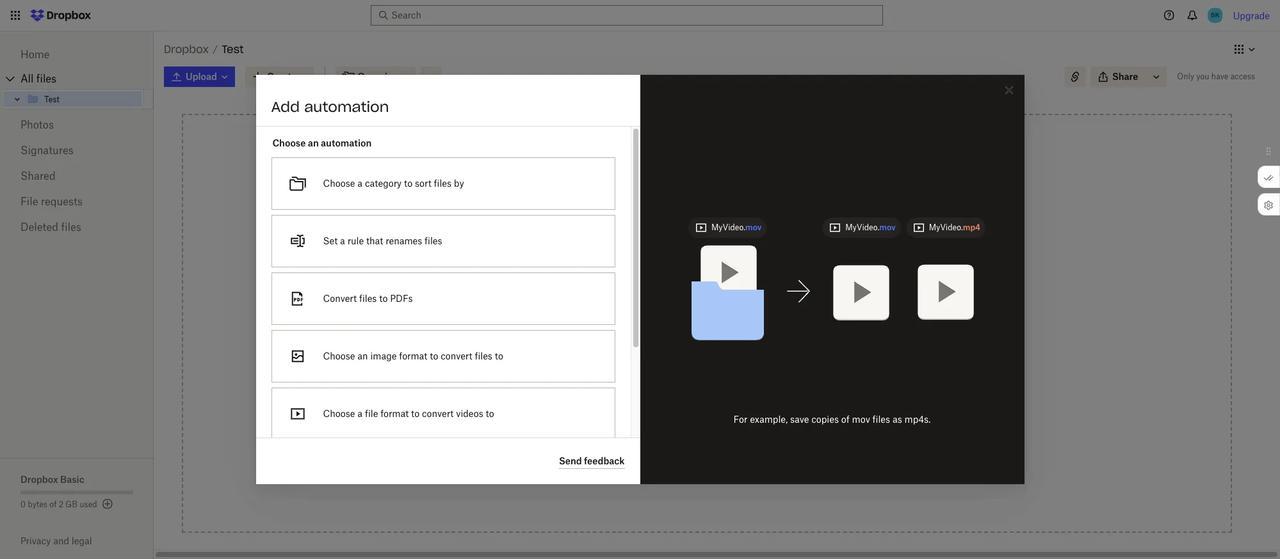 Task type: describe. For each thing, give the bounding box(es) containing it.
files down file requests link
[[61, 221, 81, 234]]

import
[[629, 388, 659, 399]]

a for file
[[358, 409, 363, 420]]

'upload'
[[697, 255, 731, 266]]

share for share
[[1113, 71, 1139, 82]]

dropbox link
[[164, 41, 209, 58]]

dropbox basic
[[21, 475, 84, 486]]

rule
[[348, 236, 364, 247]]

get more space image
[[100, 497, 115, 513]]

set
[[323, 236, 338, 247]]

deleted files link
[[21, 215, 133, 240]]

format for image
[[399, 351, 428, 362]]

files left as at the right
[[873, 415, 891, 425]]

button
[[734, 255, 762, 266]]

legal
[[72, 536, 92, 547]]

mp4s.
[[905, 415, 931, 425]]

choose a file format to convert videos to
[[323, 409, 494, 420]]

/
[[213, 44, 218, 54]]

ways
[[676, 320, 698, 331]]

photos link
[[21, 112, 133, 138]]

send
[[559, 456, 582, 467]]

2 horizontal spatial mov
[[880, 223, 896, 232]]

convert for files
[[441, 351, 473, 362]]

myvideo. mp4
[[929, 223, 981, 232]]

upgrade link
[[1234, 10, 1271, 21]]

photos
[[21, 119, 54, 131]]

as
[[893, 415, 903, 425]]

folder
[[770, 424, 794, 435]]

0 horizontal spatial mov
[[746, 223, 762, 232]]

gb
[[66, 500, 78, 510]]

to inside drop files here to upload, or use the 'upload' button
[[719, 241, 728, 252]]

signatures
[[21, 144, 74, 157]]

files right convert
[[359, 293, 377, 304]]

files inside more ways to add content element
[[667, 424, 686, 435]]

0
[[21, 500, 26, 510]]

access
[[1231, 72, 1256, 81]]

format for file
[[381, 409, 409, 420]]

used
[[80, 500, 97, 510]]

1 vertical spatial automation
[[321, 138, 372, 149]]

1 horizontal spatial mov
[[852, 415, 871, 425]]

share and manage
[[629, 460, 711, 471]]

convert for videos
[[422, 409, 454, 420]]

privacy and legal link
[[21, 536, 154, 547]]

for example, save copies of mov files as mp4s.
[[734, 415, 931, 425]]

3 myvideo. from the left
[[929, 223, 964, 232]]

1 myvideo. from the left
[[712, 223, 746, 232]]

videos
[[456, 409, 484, 420]]

drop files here to upload, or use the 'upload' button
[[652, 241, 762, 266]]

choose an image format to convert files to
[[323, 351, 504, 362]]

convert files to pdfs
[[323, 293, 413, 304]]

choose an automation
[[273, 138, 372, 149]]

privacy and legal
[[21, 536, 92, 547]]

only you have access
[[1178, 72, 1256, 81]]

add automation
[[271, 98, 389, 116]]

more ways to add content
[[651, 320, 764, 331]]

added
[[712, 424, 738, 435]]

send feedback button
[[559, 454, 625, 470]]

file
[[21, 195, 38, 208]]

by
[[454, 178, 464, 189]]

0 vertical spatial automation
[[304, 98, 389, 116]]

deleted
[[21, 221, 58, 234]]

all files tree
[[2, 69, 154, 110]]

file requests
[[21, 195, 83, 208]]

request
[[629, 424, 665, 435]]

you
[[1197, 72, 1210, 81]]

only
[[1178, 72, 1195, 81]]

a for category
[[358, 178, 363, 189]]

choose for choose a file format to convert videos to
[[323, 409, 355, 420]]

upgrade
[[1234, 10, 1271, 21]]

manage
[[676, 460, 711, 471]]

of inside the add automation dialog
[[842, 415, 850, 425]]

deleted files
[[21, 221, 81, 234]]

add automation dialog
[[256, 75, 1025, 560]]

request files to be added to this folder
[[629, 424, 794, 435]]

shared
[[21, 170, 56, 183]]



Task type: locate. For each thing, give the bounding box(es) containing it.
bytes
[[28, 500, 47, 510]]

dropbox / test
[[164, 43, 244, 56]]

category
[[365, 178, 402, 189]]

all files
[[21, 72, 56, 85]]

0 vertical spatial an
[[308, 138, 319, 149]]

global header element
[[0, 0, 1281, 31]]

share button
[[1091, 67, 1146, 87]]

dropbox for dropbox / test
[[164, 43, 209, 56]]

shared link
[[21, 163, 133, 189]]

0 horizontal spatial an
[[308, 138, 319, 149]]

format
[[399, 351, 428, 362], [381, 409, 409, 420]]

and
[[657, 460, 674, 471], [53, 536, 69, 547]]

an for image
[[358, 351, 368, 362]]

2 myvideo. from the left
[[846, 223, 880, 232]]

choose down the choose an automation
[[323, 178, 355, 189]]

more
[[651, 320, 674, 331]]

0 vertical spatial share
[[1113, 71, 1139, 82]]

files right all
[[36, 72, 56, 85]]

1 horizontal spatial and
[[657, 460, 674, 471]]

image
[[371, 351, 397, 362]]

1 vertical spatial test
[[44, 95, 59, 104]]

drop
[[652, 241, 674, 252]]

mp4
[[964, 223, 981, 232]]

files right the renames
[[425, 236, 442, 247]]

that
[[366, 236, 383, 247]]

share inside more ways to add content element
[[629, 460, 655, 471]]

test down all files
[[44, 95, 59, 104]]

1 vertical spatial share
[[629, 460, 655, 471]]

a right set
[[340, 236, 345, 247]]

and for legal
[[53, 536, 69, 547]]

feedback
[[584, 456, 625, 467]]

dropbox logo - go to the homepage image
[[26, 5, 95, 26]]

0 vertical spatial test
[[222, 43, 244, 56]]

file
[[365, 409, 378, 420]]

file requests link
[[21, 189, 133, 215]]

add
[[711, 320, 728, 331]]

this
[[752, 424, 767, 435]]

0 vertical spatial of
[[842, 415, 850, 425]]

choose for choose a category to sort files by
[[323, 178, 355, 189]]

renames
[[386, 236, 422, 247]]

more ways to add content element
[[598, 318, 816, 491]]

0 bytes of 2 gb used
[[21, 500, 97, 510]]

choose left "file"
[[323, 409, 355, 420]]

all
[[21, 72, 34, 85]]

1 vertical spatial dropbox
[[21, 475, 58, 486]]

share for share and manage
[[629, 460, 655, 471]]

an left image
[[358, 351, 368, 362]]

1 vertical spatial format
[[381, 409, 409, 420]]

choose left image
[[323, 351, 355, 362]]

0 vertical spatial and
[[657, 460, 674, 471]]

the
[[681, 255, 695, 266]]

1 vertical spatial an
[[358, 351, 368, 362]]

copies
[[812, 415, 839, 425]]

a for rule
[[340, 236, 345, 247]]

choose for choose an image format to convert files to
[[323, 351, 355, 362]]

or
[[653, 255, 661, 266]]

test inside all files tree
[[44, 95, 59, 104]]

dropbox for dropbox basic
[[21, 475, 58, 486]]

access button
[[601, 345, 814, 371]]

an for automation
[[308, 138, 319, 149]]

files
[[36, 72, 56, 85], [434, 178, 452, 189], [61, 221, 81, 234], [425, 236, 442, 247], [676, 241, 695, 252], [359, 293, 377, 304], [475, 351, 493, 362], [873, 415, 891, 425], [667, 424, 686, 435]]

add
[[271, 98, 300, 116]]

files inside tree
[[36, 72, 56, 85]]

import button
[[601, 381, 814, 407]]

and for manage
[[657, 460, 674, 471]]

a
[[358, 178, 363, 189], [340, 236, 345, 247], [358, 409, 363, 420]]

share and manage button
[[601, 453, 814, 479]]

of left 2
[[50, 500, 57, 510]]

have
[[1212, 72, 1229, 81]]

1 vertical spatial and
[[53, 536, 69, 547]]

convert left videos
[[422, 409, 454, 420]]

1 horizontal spatial of
[[842, 415, 850, 425]]

test
[[222, 43, 244, 56], [44, 95, 59, 104]]

upload,
[[730, 241, 762, 252]]

0 vertical spatial a
[[358, 178, 363, 189]]

convert
[[323, 293, 357, 304]]

1 horizontal spatial an
[[358, 351, 368, 362]]

example,
[[750, 415, 788, 425]]

0 horizontal spatial of
[[50, 500, 57, 510]]

basic
[[60, 475, 84, 486]]

files up videos
[[475, 351, 493, 362]]

and left manage
[[657, 460, 674, 471]]

set a rule that renames files
[[323, 236, 442, 247]]

all files link
[[21, 69, 154, 89]]

access
[[629, 352, 661, 363]]

test right /
[[222, 43, 244, 56]]

and inside button
[[657, 460, 674, 471]]

0 vertical spatial convert
[[441, 351, 473, 362]]

home link
[[21, 42, 133, 67]]

dropbox
[[164, 43, 209, 56], [21, 475, 58, 486]]

0 horizontal spatial and
[[53, 536, 69, 547]]

an down add automation
[[308, 138, 319, 149]]

1 vertical spatial a
[[340, 236, 345, 247]]

automation
[[304, 98, 389, 116], [321, 138, 372, 149]]

an
[[308, 138, 319, 149], [358, 351, 368, 362]]

1 vertical spatial of
[[50, 500, 57, 510]]

privacy
[[21, 536, 51, 547]]

pdfs
[[390, 293, 413, 304]]

1 horizontal spatial dropbox
[[164, 43, 209, 56]]

0 horizontal spatial dropbox
[[21, 475, 58, 486]]

files up the
[[676, 241, 695, 252]]

of
[[842, 415, 850, 425], [50, 500, 57, 510]]

send feedback
[[559, 456, 625, 467]]

be
[[699, 424, 710, 435]]

save
[[791, 415, 810, 425]]

files left by
[[434, 178, 452, 189]]

share left only
[[1113, 71, 1139, 82]]

and left legal on the bottom left
[[53, 536, 69, 547]]

use
[[664, 255, 679, 266]]

1 horizontal spatial share
[[1113, 71, 1139, 82]]

1 horizontal spatial test
[[222, 43, 244, 56]]

a left "file"
[[358, 409, 363, 420]]

0 horizontal spatial test
[[44, 95, 59, 104]]

0 horizontal spatial myvideo. mov
[[712, 223, 762, 232]]

files inside drop files here to upload, or use the 'upload' button
[[676, 241, 695, 252]]

mov
[[746, 223, 762, 232], [880, 223, 896, 232], [852, 415, 871, 425]]

0 vertical spatial format
[[399, 351, 428, 362]]

2 horizontal spatial myvideo.
[[929, 223, 964, 232]]

here
[[697, 241, 716, 252]]

files left be
[[667, 424, 686, 435]]

format right "file"
[[381, 409, 409, 420]]

content
[[730, 320, 764, 331]]

convert up videos
[[441, 351, 473, 362]]

share
[[1113, 71, 1139, 82], [629, 460, 655, 471]]

2 vertical spatial a
[[358, 409, 363, 420]]

a left category
[[358, 178, 363, 189]]

choose for choose an automation
[[273, 138, 306, 149]]

dropbox up bytes
[[21, 475, 58, 486]]

choose down add on the top left of the page
[[273, 138, 306, 149]]

1 horizontal spatial myvideo.
[[846, 223, 880, 232]]

requests
[[41, 195, 83, 208]]

share down request
[[629, 460, 655, 471]]

0 horizontal spatial myvideo.
[[712, 223, 746, 232]]

sort
[[415, 178, 432, 189]]

1 vertical spatial convert
[[422, 409, 454, 420]]

for
[[734, 415, 748, 425]]

automation up the choose an automation
[[304, 98, 389, 116]]

format right image
[[399, 351, 428, 362]]

2 myvideo. mov from the left
[[846, 223, 896, 232]]

dropbox left /
[[164, 43, 209, 56]]

0 vertical spatial dropbox
[[164, 43, 209, 56]]

2
[[59, 500, 64, 510]]

1 horizontal spatial myvideo. mov
[[846, 223, 896, 232]]

of right copies
[[842, 415, 850, 425]]

convert
[[441, 351, 473, 362], [422, 409, 454, 420]]

signatures link
[[21, 138, 133, 163]]

test link
[[26, 92, 142, 107]]

myvideo. mov
[[712, 223, 762, 232], [846, 223, 896, 232]]

automation down add automation
[[321, 138, 372, 149]]

0 horizontal spatial share
[[629, 460, 655, 471]]

choose a category to sort files by
[[323, 178, 464, 189]]

choose
[[273, 138, 306, 149], [323, 178, 355, 189], [323, 351, 355, 362], [323, 409, 355, 420]]

1 myvideo. mov from the left
[[712, 223, 762, 232]]



Task type: vqa. For each thing, say whether or not it's contained in the screenshot.
navigation
no



